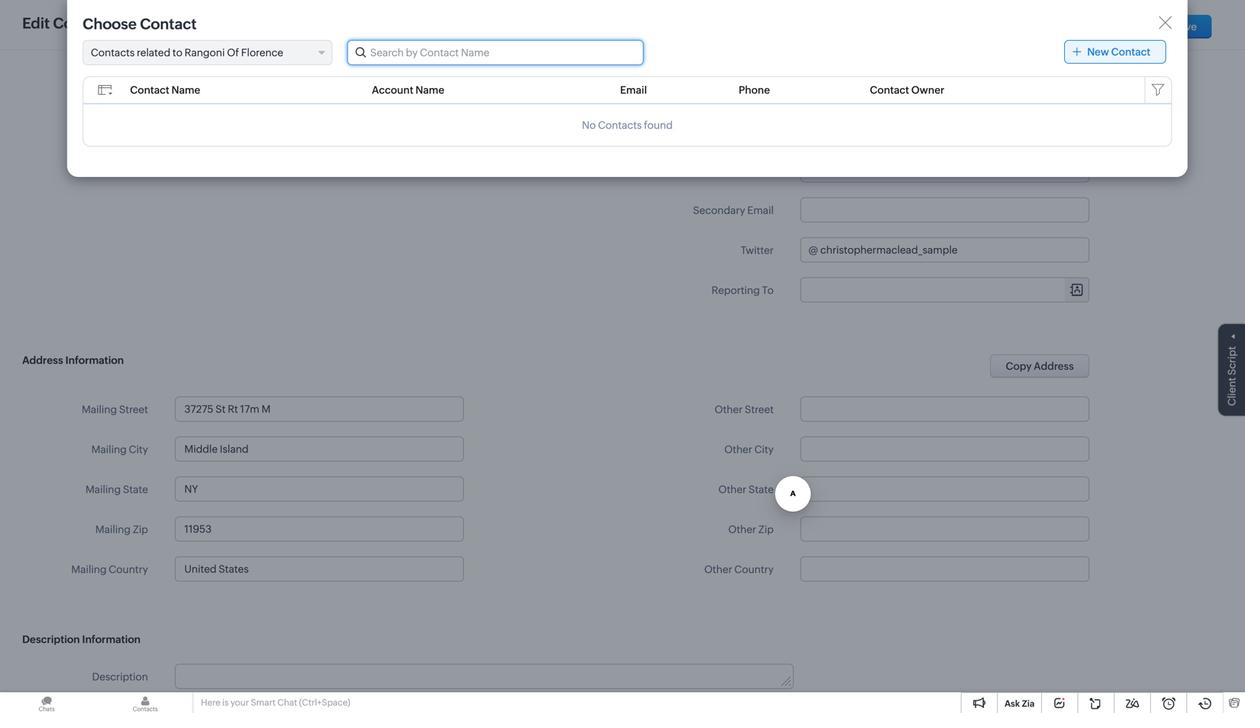 Task type: describe. For each thing, give the bounding box(es) containing it.
account
[[372, 84, 414, 96]]

country for other country
[[735, 564, 774, 576]]

contacts image
[[99, 693, 192, 714]]

twitter
[[741, 245, 774, 257]]

1 horizontal spatial email
[[748, 205, 774, 216]]

mailing for mailing country
[[71, 564, 107, 576]]

mailing zip
[[95, 524, 148, 536]]

country for mailing country
[[109, 564, 148, 576]]

state for other state
[[749, 484, 774, 496]]

street for other street
[[745, 404, 774, 416]]

contacts inside 'contacts related to rangoni of florence' field
[[91, 47, 135, 59]]

contact left owner
[[870, 84, 910, 96]]

contact for new
[[1112, 46, 1151, 58]]

city for mailing city
[[129, 444, 148, 456]]

smart
[[251, 698, 276, 708]]

other state
[[719, 484, 774, 496]]

@
[[809, 244, 818, 256]]

assistant
[[105, 49, 148, 61]]

to
[[173, 47, 183, 59]]

mailing for mailing street
[[82, 404, 117, 416]]

description information
[[22, 634, 141, 646]]

MMM D, YYYY text field
[[801, 41, 1090, 66]]

other street
[[715, 404, 774, 416]]

contact down related
[[130, 84, 170, 96]]

mailing for mailing state
[[85, 484, 121, 496]]

secondary email
[[693, 205, 774, 216]]

client script
[[1226, 347, 1238, 407]]

mailing for mailing zip
[[95, 524, 131, 536]]

is
[[222, 698, 229, 708]]

mobile
[[115, 9, 148, 21]]

other city
[[725, 444, 774, 456]]

1 vertical spatial contacts
[[598, 119, 642, 131]]

edit contact edit page layout
[[22, 15, 197, 32]]

other for other street
[[715, 404, 743, 416]]

1 horizontal spatial address
[[1034, 361, 1074, 373]]

address information copy address
[[22, 355, 1074, 373]]

description for description information
[[22, 634, 80, 646]]

other for other country
[[704, 564, 733, 576]]

secondary
[[693, 205, 746, 216]]

street for mailing street
[[119, 404, 148, 416]]

to
[[762, 285, 774, 297]]

zip for mailing zip
[[133, 524, 148, 536]]

found
[[644, 119, 673, 131]]

mailing state
[[85, 484, 148, 496]]

Contacts related to Rangoni Of Florence field
[[83, 40, 333, 65]]

owner
[[912, 84, 945, 96]]

contacts related to rangoni of florence
[[91, 47, 283, 59]]

mailing city
[[91, 444, 148, 456]]

name for account name
[[416, 84, 445, 96]]

skype
[[732, 165, 762, 176]]

your
[[231, 698, 249, 708]]

client
[[1226, 378, 1238, 407]]

related
[[137, 47, 170, 59]]

layout
[[164, 17, 197, 29]]

page
[[138, 17, 162, 29]]



Task type: locate. For each thing, give the bounding box(es) containing it.
country
[[109, 564, 148, 576], [735, 564, 774, 576]]

city for other city
[[755, 444, 774, 456]]

name right account
[[416, 84, 445, 96]]

ask
[[1005, 699, 1020, 709]]

id
[[764, 165, 774, 176]]

name down contacts related to rangoni of florence
[[172, 84, 200, 96]]

2 name from the left
[[416, 84, 445, 96]]

mailing up the 'mailing country'
[[95, 524, 131, 536]]

mailing down the mailing zip
[[71, 564, 107, 576]]

copy address button
[[991, 355, 1090, 378]]

other zip
[[728, 524, 774, 536]]

contact for choose
[[140, 16, 197, 33]]

asst
[[720, 88, 741, 100]]

contact up to
[[140, 16, 197, 33]]

phone
[[739, 84, 770, 96], [743, 88, 774, 100]]

mailing
[[82, 404, 117, 416], [91, 444, 127, 456], [85, 484, 121, 496], [95, 524, 131, 536], [71, 564, 107, 576]]

street up other city
[[745, 404, 774, 416]]

edit inside edit contact edit page layout
[[117, 17, 136, 29]]

country down the mailing zip
[[109, 564, 148, 576]]

2 city from the left
[[755, 444, 774, 456]]

mailing for mailing city
[[91, 444, 127, 456]]

0 horizontal spatial edit
[[22, 15, 50, 32]]

contact left mobile
[[53, 15, 110, 32]]

0 vertical spatial description
[[22, 634, 80, 646]]

1 zip from the left
[[133, 524, 148, 536]]

1 street from the left
[[119, 404, 148, 416]]

description
[[22, 634, 80, 646], [92, 672, 148, 684]]

1 horizontal spatial description
[[92, 672, 148, 684]]

0 horizontal spatial description
[[22, 634, 80, 646]]

zip down mailing state
[[133, 524, 148, 536]]

email
[[620, 84, 647, 96], [748, 205, 774, 216]]

information for description
[[82, 634, 141, 646]]

edit page layout link
[[117, 17, 197, 29]]

information for address
[[65, 355, 124, 367]]

edit left page
[[117, 17, 136, 29]]

new contact
[[1088, 46, 1151, 58]]

0 vertical spatial email
[[620, 84, 647, 96]]

2 street from the left
[[745, 404, 774, 416]]

0 horizontal spatial state
[[123, 484, 148, 496]]

0 horizontal spatial contacts
[[91, 47, 135, 59]]

chats image
[[0, 693, 93, 714]]

2 country from the left
[[735, 564, 774, 576]]

1 name from the left
[[172, 84, 200, 96]]

street
[[119, 404, 148, 416], [745, 404, 774, 416]]

other for other zip
[[728, 524, 757, 536]]

0 horizontal spatial zip
[[133, 524, 148, 536]]

2 state from the left
[[749, 484, 774, 496]]

state up the mailing zip
[[123, 484, 148, 496]]

email up no contacts found
[[620, 84, 647, 96]]

city
[[129, 444, 148, 456], [755, 444, 774, 456]]

mailing up mailing city
[[82, 404, 117, 416]]

1 horizontal spatial zip
[[759, 524, 774, 536]]

account name
[[372, 84, 445, 96]]

other down other zip
[[704, 564, 733, 576]]

save button
[[1159, 15, 1212, 39]]

zip
[[133, 524, 148, 536], [759, 524, 774, 536]]

email up the twitter
[[748, 205, 774, 216]]

mailing street
[[82, 404, 148, 416]]

other down other city
[[719, 484, 747, 496]]

1 horizontal spatial country
[[735, 564, 774, 576]]

city up mailing state
[[129, 444, 148, 456]]

information
[[65, 355, 124, 367], [82, 634, 141, 646]]

0 horizontal spatial address
[[22, 355, 63, 367]]

description up chats image
[[22, 634, 80, 646]]

0 vertical spatial information
[[65, 355, 124, 367]]

1 horizontal spatial name
[[416, 84, 445, 96]]

other up other country
[[728, 524, 757, 536]]

save
[[1174, 21, 1197, 33]]

city up other state
[[755, 444, 774, 456]]

None text field
[[801, 1, 1090, 26], [175, 42, 464, 67], [801, 158, 1090, 183], [801, 198, 1090, 223], [175, 397, 464, 422], [175, 437, 464, 462], [801, 517, 1090, 542], [176, 665, 793, 689], [801, 1, 1090, 26], [175, 42, 464, 67], [801, 158, 1090, 183], [801, 198, 1090, 223], [175, 397, 464, 422], [175, 437, 464, 462], [801, 517, 1090, 542], [176, 665, 793, 689]]

other for other state
[[719, 484, 747, 496]]

mailing down mailing city
[[85, 484, 121, 496]]

1 horizontal spatial street
[[745, 404, 774, 416]]

contact right new
[[1112, 46, 1151, 58]]

zip for other zip
[[759, 524, 774, 536]]

other up other city
[[715, 404, 743, 416]]

description up contacts image
[[92, 672, 148, 684]]

contact owner
[[870, 84, 945, 96]]

state for mailing state
[[123, 484, 148, 496]]

no contacts found
[[582, 119, 673, 131]]

0 horizontal spatial email
[[620, 84, 647, 96]]

contact
[[53, 15, 110, 32], [140, 16, 197, 33], [1112, 46, 1151, 58], [130, 84, 170, 96], [870, 84, 910, 96]]

information down the 'mailing country'
[[82, 634, 141, 646]]

0 horizontal spatial city
[[129, 444, 148, 456]]

street up mailing city
[[119, 404, 148, 416]]

0 horizontal spatial country
[[109, 564, 148, 576]]

here
[[201, 698, 221, 708]]

skype id
[[732, 165, 774, 176]]

script
[[1226, 347, 1238, 376]]

1 horizontal spatial contacts
[[598, 119, 642, 131]]

zip down other state
[[759, 524, 774, 536]]

contacts down choose at the left top of page
[[91, 47, 135, 59]]

mailing country
[[71, 564, 148, 576]]

ask zia
[[1005, 699, 1035, 709]]

description for description
[[92, 672, 148, 684]]

Search by Contact Name text field
[[348, 41, 643, 64]]

edit
[[22, 15, 50, 32], [117, 17, 136, 29]]

1 horizontal spatial city
[[755, 444, 774, 456]]

country down other zip
[[735, 564, 774, 576]]

contacts right no in the top left of the page
[[598, 119, 642, 131]]

of
[[227, 47, 239, 59]]

other down other street
[[725, 444, 753, 456]]

2 zip from the left
[[759, 524, 774, 536]]

0 horizontal spatial street
[[119, 404, 148, 416]]

chat
[[278, 698, 297, 708]]

name for contact name
[[172, 84, 200, 96]]

copy
[[1006, 361, 1032, 373]]

mailing down the 'mailing street'
[[91, 444, 127, 456]]

contact name
[[130, 84, 200, 96]]

0 vertical spatial contacts
[[91, 47, 135, 59]]

state up other zip
[[749, 484, 774, 496]]

1 horizontal spatial edit
[[117, 17, 136, 29]]

reporting
[[712, 285, 760, 297]]

no
[[582, 119, 596, 131]]

edit left choose at the left top of page
[[22, 15, 50, 32]]

other
[[715, 404, 743, 416], [725, 444, 753, 456], [719, 484, 747, 496], [728, 524, 757, 536], [704, 564, 733, 576]]

1 horizontal spatial state
[[749, 484, 774, 496]]

1 state from the left
[[123, 484, 148, 496]]

(ctrl+space)
[[299, 698, 350, 708]]

1 vertical spatial email
[[748, 205, 774, 216]]

choose contact
[[83, 16, 197, 33]]

zia
[[1022, 699, 1035, 709]]

contact for edit
[[53, 15, 110, 32]]

new
[[1088, 46, 1110, 58]]

name
[[172, 84, 200, 96], [416, 84, 445, 96]]

state
[[123, 484, 148, 496], [749, 484, 774, 496]]

1 city from the left
[[129, 444, 148, 456]]

1 vertical spatial information
[[82, 634, 141, 646]]

information inside the address information copy address
[[65, 355, 124, 367]]

reporting to
[[712, 285, 774, 297]]

florence
[[241, 47, 283, 59]]

1 country from the left
[[109, 564, 148, 576]]

asst phone
[[720, 88, 774, 100]]

choose
[[83, 16, 137, 33]]

1 vertical spatial description
[[92, 672, 148, 684]]

0 horizontal spatial name
[[172, 84, 200, 96]]

contacts
[[91, 47, 135, 59], [598, 119, 642, 131]]

other for other city
[[725, 444, 753, 456]]

here is your smart chat (ctrl+space)
[[201, 698, 350, 708]]

None text field
[[175, 2, 464, 27], [801, 81, 1090, 106], [821, 238, 1089, 262], [801, 397, 1090, 422], [801, 437, 1090, 462], [175, 477, 464, 502], [801, 477, 1090, 502], [175, 517, 464, 542], [175, 2, 464, 27], [801, 81, 1090, 106], [821, 238, 1089, 262], [801, 397, 1090, 422], [801, 437, 1090, 462], [175, 477, 464, 502], [801, 477, 1090, 502], [175, 517, 464, 542]]

other country
[[704, 564, 774, 576]]

rangoni
[[185, 47, 225, 59]]

information up the 'mailing street'
[[65, 355, 124, 367]]

address
[[22, 355, 63, 367], [1034, 361, 1074, 373]]



Task type: vqa. For each thing, say whether or not it's contained in the screenshot.
Layout
yes



